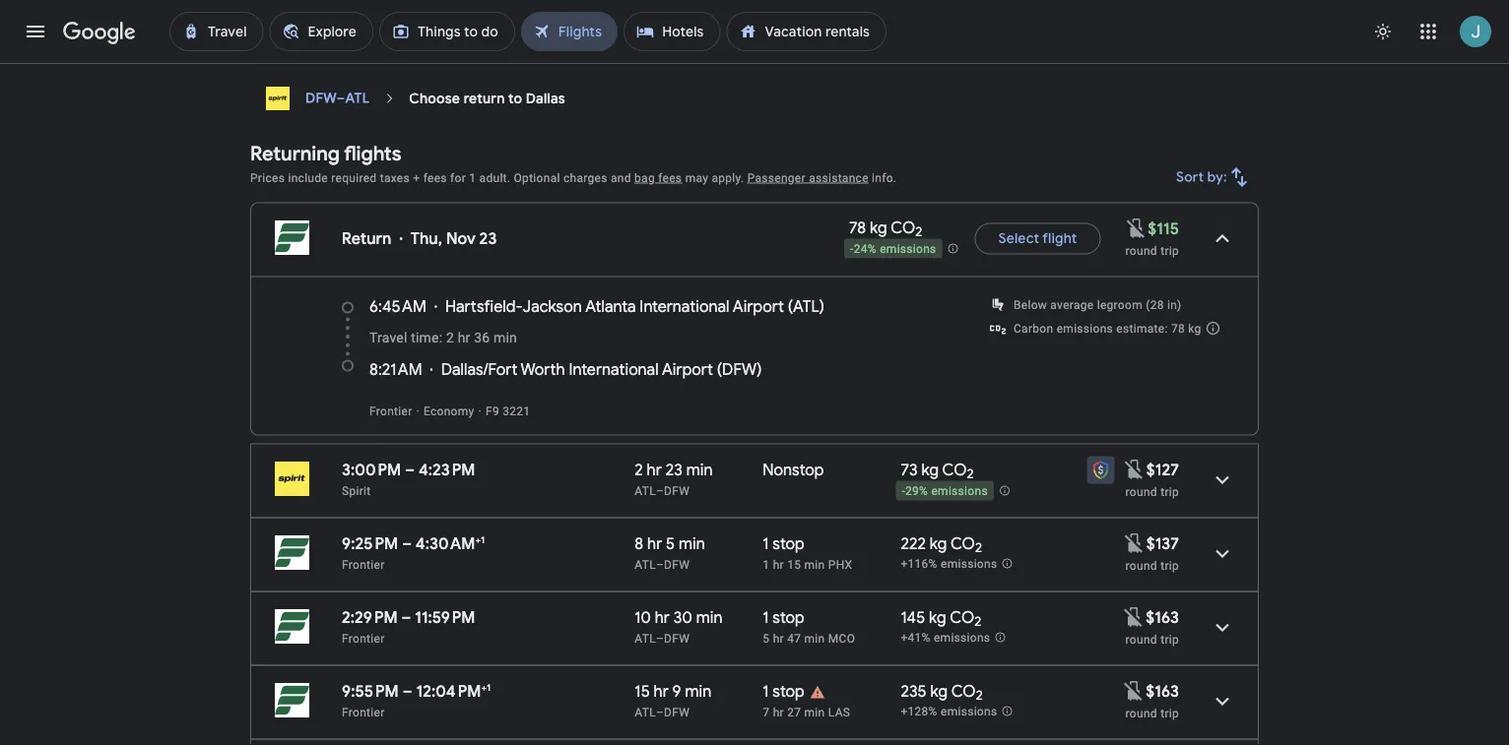 Task type: locate. For each thing, give the bounding box(es) containing it.
round trip down $115
[[1126, 244, 1179, 258]]

1 horizontal spatial 78
[[1171, 322, 1185, 335]]

- down 78 kg co 2
[[850, 242, 854, 256]]

co inside 78 kg co 2
[[891, 218, 916, 238]]

hr inside 8 hr 5 min atl – dfw
[[647, 534, 662, 554]]

emissions for carbon emissions estimate: 78 kg
[[1057, 322, 1113, 335]]

co inside 73 kg co 2
[[943, 460, 967, 480]]

47
[[787, 632, 801, 646]]

main menu image
[[24, 20, 47, 43]]

1 round from the top
[[1126, 244, 1158, 258]]

round trip down 163 us dollars text box
[[1126, 633, 1179, 647]]

5 inside 8 hr 5 min atl – dfw
[[666, 534, 675, 554]]

0 vertical spatial stop
[[773, 534, 805, 554]]

this price for this flight doesn't include overhead bin access. if you need a carry-on bag, use the bags filter to update prices. image for $137
[[1123, 532, 1147, 555]]

5 trip from the top
[[1161, 707, 1179, 721]]

78 down in)
[[1171, 322, 1185, 335]]

hr left the phx
[[773, 558, 784, 572]]

stop inside 1 stop 5 hr 47 min mco
[[773, 608, 805, 628]]

fees
[[423, 171, 447, 185], [658, 171, 682, 185]]

137 US dollars text field
[[1147, 534, 1179, 554]]

stop
[[773, 534, 805, 554], [773, 608, 805, 628], [773, 682, 805, 702]]

kg for 145
[[929, 608, 947, 628]]

4 round trip from the top
[[1126, 633, 1179, 647]]

15 left 9
[[635, 682, 650, 702]]

worth
[[521, 360, 565, 380]]

0 horizontal spatial )
[[757, 360, 762, 380]]

1 vertical spatial stop
[[773, 608, 805, 628]]

2 $163 from the top
[[1146, 682, 1179, 702]]

1 vertical spatial -
[[902, 485, 905, 499]]

emissions down 78 kg co 2
[[880, 242, 937, 256]]

0 vertical spatial airport
[[733, 297, 784, 317]]

kg up 24%
[[870, 218, 887, 238]]

emissions down 73 kg co 2 on the right
[[932, 485, 988, 499]]

co up -24% emissions
[[891, 218, 916, 238]]

hr
[[458, 330, 470, 346], [647, 460, 662, 480], [647, 534, 662, 554], [773, 558, 784, 572], [655, 608, 670, 628], [773, 632, 784, 646], [654, 682, 669, 702], [773, 706, 784, 720]]

prices
[[250, 171, 285, 185]]

1 vertical spatial (
[[717, 360, 722, 380]]

airlines button
[[459, 0, 554, 31]]

trip down $127
[[1161, 485, 1179, 499]]

layover (1 of 1) is a 7 hr 27 min overnight layover at harry reid international airport in las vegas. element
[[763, 705, 891, 721]]

min right 30
[[696, 608, 723, 628]]

dfw for 8 hr 5 min
[[664, 558, 690, 572]]

– right 2:29 pm
[[402, 608, 411, 628]]

$163
[[1146, 608, 1179, 628], [1146, 682, 1179, 702]]

2 trip from the top
[[1161, 485, 1179, 499]]

returning flights
[[250, 141, 402, 166]]

hr left 47 at the bottom of page
[[773, 632, 784, 646]]

total duration 8 hr 5 min. element
[[635, 534, 763, 557]]

kg up +128% emissions
[[931, 682, 948, 702]]

None search field
[[250, 0, 1259, 63]]

stop up layover (1 of 1) is a 1 hr 15 min layover at phoenix sky harbor international airport in phoenix. element on the bottom
[[773, 534, 805, 554]]

1 horizontal spatial airport
[[733, 297, 784, 317]]

1 vertical spatial 78
[[1171, 322, 1185, 335]]

this price for this flight doesn't include overhead bin access. if you need a carry-on bag, use the bags filter to update prices. image
[[1123, 458, 1147, 482], [1122, 606, 1146, 629]]

0 vertical spatial $163
[[1146, 608, 1179, 628]]

0 vertical spatial )
[[819, 297, 825, 317]]

atl inside the 15 hr 9 min atl – dfw
[[635, 706, 656, 720]]

hr inside the 15 hr 9 min atl – dfw
[[654, 682, 669, 702]]

co inside 235 kg co 2
[[951, 682, 976, 702]]

taxes
[[380, 171, 410, 185]]

min up total duration 8 hr 5 min. element
[[686, 460, 713, 480]]

emissions
[[880, 242, 937, 256], [1057, 322, 1113, 335], [932, 485, 988, 499], [941, 558, 997, 572], [934, 632, 991, 646], [941, 706, 997, 719]]

min right the "8"
[[679, 534, 705, 554]]

0 horizontal spatial -
[[850, 242, 854, 256]]

1 up layover (1 of 1) is a 5 hr 47 min layover at orlando international airport in orlando. element
[[763, 608, 769, 628]]

round trip for 145
[[1126, 633, 1179, 647]]

12:04 pm
[[416, 682, 481, 702]]

fees left for
[[423, 171, 447, 185]]

trip down $137
[[1161, 559, 1179, 573]]

1 stop 1 hr 15 min phx
[[763, 534, 853, 572]]

0 horizontal spatial (
[[717, 360, 722, 380]]

round trip
[[1126, 244, 1179, 258], [1126, 485, 1179, 499], [1126, 559, 1179, 573], [1126, 633, 1179, 647], [1126, 707, 1179, 721]]

kg inside 222 kg co 2
[[930, 534, 947, 554]]

1 stop flight. element up 47 at the bottom of page
[[763, 608, 805, 631]]

2 up -29% emissions
[[967, 466, 974, 483]]

-24% emissions
[[850, 242, 937, 256]]

hr inside 10 hr 30 min atl – dfw
[[655, 608, 670, 628]]

9
[[673, 682, 681, 702]]

time:
[[411, 330, 443, 346]]

– inside 10 hr 30 min atl – dfw
[[656, 632, 664, 646]]

2 up +41% emissions
[[975, 614, 982, 631]]

prices include required taxes + fees for 1 adult. optional charges and bag fees may apply. passenger assistance
[[250, 171, 869, 185]]

2 round trip from the top
[[1126, 485, 1179, 499]]

emissions for +116% emissions
[[941, 558, 997, 572]]

3 round from the top
[[1126, 559, 1158, 573]]

2
[[916, 224, 923, 241], [446, 330, 454, 346], [635, 460, 643, 480], [967, 466, 974, 483], [975, 540, 982, 557], [975, 614, 982, 631], [976, 688, 983, 705]]

sort
[[1177, 168, 1204, 186]]

– down total duration 15 hr 9 min. element
[[656, 706, 664, 720]]

fees right bag
[[658, 171, 682, 185]]

2 this price for this flight doesn't include overhead bin access. if you need a carry-on bag, use the bags filter to update prices. image from the top
[[1122, 606, 1146, 629]]

frontier inside 2:29 pm – 11:59 pm frontier
[[342, 632, 385, 646]]

78
[[849, 218, 866, 238], [1171, 322, 1185, 335]]

+ inside 9:25 pm – 4:30 am + 1
[[475, 534, 481, 546]]

3 trip from the top
[[1161, 559, 1179, 573]]

emissions down 235 kg co 2
[[941, 706, 997, 719]]

2 inside 145 kg co 2
[[975, 614, 982, 631]]

3221
[[503, 404, 530, 418]]

1 right 4:30 am
[[481, 534, 485, 546]]

145
[[901, 608, 925, 628]]

2 inside 78 kg co 2
[[916, 224, 923, 241]]

passenger assistance button
[[747, 171, 869, 185]]

min right 36
[[494, 330, 517, 346]]

for
[[450, 171, 466, 185]]

0 horizontal spatial 23
[[479, 229, 497, 249]]

4 trip from the top
[[1161, 633, 1179, 647]]

kg inside 78 kg co 2
[[870, 218, 887, 238]]

$163 for 235
[[1146, 682, 1179, 702]]

$163 left 'flight details. leaves hartsfield-jackson atlanta international airport at 2:29 pm on thursday, november 23 and arrives at dallas/fort worth international airport at 11:59 pm on thursday, november 23.' image
[[1146, 608, 1179, 628]]

this price for this flight doesn't include overhead bin access. if you need a carry-on bag, use the bags filter to update prices. image for $115
[[1125, 217, 1148, 240]]

5 round trip from the top
[[1126, 707, 1179, 721]]

co for 145
[[950, 608, 975, 628]]

round trip down $163 text field
[[1126, 707, 1179, 721]]

hr right the 10
[[655, 608, 670, 628]]

1 $163 from the top
[[1146, 608, 1179, 628]]

trip down $163 text field
[[1161, 707, 1179, 721]]

min inside 10 hr 30 min atl – dfw
[[696, 608, 723, 628]]

airport
[[733, 297, 784, 317], [662, 360, 713, 380]]

atl inside 8 hr 5 min atl – dfw
[[635, 558, 656, 572]]

kg right 73
[[922, 460, 939, 480]]

3 1 stop flight. element from the top
[[763, 682, 805, 705]]

0 vertical spatial this price for this flight doesn't include overhead bin access. if you need a carry-on bag, use the bags filter to update prices. image
[[1125, 217, 1148, 240]]

round down $127
[[1126, 485, 1158, 499]]

0 vertical spatial 1 stop flight. element
[[763, 534, 805, 557]]

2 inside the 2 hr 23 min atl – dfw
[[635, 460, 643, 480]]

2 for 222
[[975, 540, 982, 557]]

15 inside the 15 hr 9 min atl – dfw
[[635, 682, 650, 702]]

2 vertical spatial stop
[[773, 682, 805, 702]]

2 for 145
[[975, 614, 982, 631]]

kg inside 73 kg co 2
[[922, 460, 939, 480]]

trip for 145
[[1161, 633, 1179, 647]]

trip down the 115 us dollars text field
[[1161, 244, 1179, 258]]

bags button
[[562, 0, 639, 31]]

stop inside the 1 stop 1 hr 15 min phx
[[773, 534, 805, 554]]

1 horizontal spatial )
[[819, 297, 825, 317]]

round trip down $137
[[1126, 559, 1179, 573]]

stop for 1 stop 1 hr 15 min phx
[[773, 534, 805, 554]]

co for 73
[[943, 460, 967, 480]]

co inside 222 kg co 2
[[951, 534, 975, 554]]

)
[[819, 297, 825, 317], [757, 360, 762, 380]]

international
[[640, 297, 730, 317], [569, 360, 659, 380]]

total duration 15 hr 9 min. element
[[635, 682, 763, 705]]

- for 78
[[850, 242, 854, 256]]

2 up +128% emissions
[[976, 688, 983, 705]]

kg up +116% emissions on the bottom of the page
[[930, 534, 947, 554]]

hartsfield-jackson atlanta international airport ( atl )
[[445, 297, 825, 317]]

0 horizontal spatial 78
[[849, 218, 866, 238]]

222
[[901, 534, 926, 554]]

min inside 1 stop 5 hr 47 min mco
[[805, 632, 825, 646]]

2 round from the top
[[1126, 485, 1158, 499]]

10 hr 30 min atl – dfw
[[635, 608, 723, 646]]

0 vertical spatial 23
[[479, 229, 497, 249]]

round down $115
[[1126, 244, 1158, 258]]

flight details. leaves hartsfield-jackson atlanta international airport at 9:55 pm on thursday, november 23 and arrives at dallas/fort worth international airport at 12:04 pm on friday, november 24. image
[[1199, 678, 1246, 726]]

$163 for 145
[[1146, 608, 1179, 628]]

78 up 24%
[[849, 218, 866, 238]]

3 stop from the top
[[773, 682, 805, 702]]

3 round trip from the top
[[1126, 559, 1179, 573]]

9:25 pm
[[342, 534, 398, 554]]

3:00 pm
[[342, 460, 401, 480]]

1 stop flight. element
[[763, 534, 805, 557], [763, 608, 805, 631], [763, 682, 805, 705]]

emissions down 145 kg co 2
[[934, 632, 991, 646]]

1 1 stop flight. element from the top
[[763, 534, 805, 557]]

23 inside the 2 hr 23 min atl – dfw
[[666, 460, 683, 480]]

this price for this flight doesn't include overhead bin access. if you need a carry-on bag, use the bags filter to update prices. image down 163 us dollars text box
[[1122, 680, 1146, 703]]

222 kg co 2
[[901, 534, 982, 557]]

1 vertical spatial 23
[[666, 460, 683, 480]]

emissions down below average legroom (28 in)
[[1057, 322, 1113, 335]]

round trip down $127
[[1126, 485, 1179, 499]]

kg up +41% emissions
[[929, 608, 947, 628]]

1 vertical spatial airport
[[662, 360, 713, 380]]

0 horizontal spatial 5
[[666, 534, 675, 554]]

Departure time: 9:25 PM. text field
[[342, 534, 398, 554]]

15
[[787, 558, 801, 572], [635, 682, 650, 702]]

Departure time: 9:55 PM. text field
[[342, 682, 399, 702]]

round down $137
[[1126, 559, 1158, 573]]

5 for hr
[[763, 632, 770, 646]]

total duration 2 hr 23 min. element
[[635, 460, 763, 483]]

round trip for 73
[[1126, 485, 1179, 499]]

1 stop flight. element up 27
[[763, 682, 805, 705]]

2 vertical spatial 1 stop flight. element
[[763, 682, 805, 705]]

$163 left flight details. leaves hartsfield-jackson atlanta international airport at 9:55 pm on thursday, november 23 and arrives at dallas/fort worth international airport at 12:04 pm on friday, november 24. image
[[1146, 682, 1179, 702]]

1 stop flight. element for 8 hr 5 min
[[763, 534, 805, 557]]

23 up total duration 8 hr 5 min. element
[[666, 460, 683, 480]]

0 vertical spatial 5
[[666, 534, 675, 554]]

- down 73
[[902, 485, 905, 499]]

dfw inside the 2 hr 23 min atl – dfw
[[664, 484, 690, 498]]

dfw inside the 15 hr 9 min atl – dfw
[[664, 706, 690, 720]]

36
[[474, 330, 490, 346]]

- for 73
[[902, 485, 905, 499]]

dfw
[[305, 90, 337, 107], [722, 360, 757, 380], [664, 484, 690, 498], [664, 558, 690, 572], [664, 632, 690, 646], [664, 706, 690, 720]]

0 vertical spatial this price for this flight doesn't include overhead bin access. if you need a carry-on bag, use the bags filter to update prices. image
[[1123, 458, 1147, 482]]

this price for this flight doesn't include overhead bin access. if you need a carry-on bag, use the bags filter to update prices. image for $163
[[1122, 680, 1146, 703]]

1 this price for this flight doesn't include overhead bin access. if you need a carry-on bag, use the bags filter to update prices. image from the top
[[1123, 458, 1147, 482]]

0 vertical spatial +
[[413, 171, 420, 185]]

-
[[850, 242, 854, 256], [902, 485, 905, 499]]

flights
[[344, 141, 402, 166]]

mco
[[828, 632, 855, 646]]

stop up 27
[[773, 682, 805, 702]]

+ inside 9:55 pm – 12:04 pm + 1
[[481, 682, 487, 694]]

0 vertical spatial international
[[640, 297, 730, 317]]

stop for 1 stop 5 hr 47 min mco
[[773, 608, 805, 628]]

kg for 222
[[930, 534, 947, 554]]

hr up 8 hr 5 min atl – dfw
[[647, 460, 662, 480]]

hr inside 1 stop 5 hr 47 min mco
[[773, 632, 784, 646]]

23 right nov
[[479, 229, 497, 249]]

– inside the 2 hr 23 min atl – dfw
[[656, 484, 664, 498]]

bags
[[574, 6, 605, 24]]

round trip for 235
[[1126, 707, 1179, 721]]

round for 235
[[1126, 707, 1158, 721]]

1 vertical spatial 15
[[635, 682, 650, 702]]

0 vertical spatial (
[[788, 297, 793, 317]]

sort by: button
[[1169, 154, 1259, 201]]

2:29 pm
[[342, 608, 398, 628]]

atl inside 10 hr 30 min atl – dfw
[[635, 632, 656, 646]]

1 vertical spatial this price for this flight doesn't include overhead bin access. if you need a carry-on bag, use the bags filter to update prices. image
[[1123, 532, 1147, 555]]

thu, nov 23
[[411, 229, 497, 249]]

1 horizontal spatial 5
[[763, 632, 770, 646]]

5 right the "8"
[[666, 534, 675, 554]]

5 left 47 at the bottom of page
[[763, 632, 770, 646]]

round
[[1126, 244, 1158, 258], [1126, 485, 1158, 499], [1126, 559, 1158, 573], [1126, 633, 1158, 647], [1126, 707, 1158, 721]]

min inside the 2 hr 23 min atl – dfw
[[686, 460, 713, 480]]

1 inside 9:25 pm – 4:30 am + 1
[[481, 534, 485, 546]]

1 vertical spatial 5
[[763, 632, 770, 646]]

atl for 15 hr 9 min
[[635, 706, 656, 720]]

phx
[[828, 558, 853, 572]]

2 inside 235 kg co 2
[[976, 688, 983, 705]]

1 horizontal spatial 23
[[666, 460, 683, 480]]

carbon
[[1014, 322, 1054, 335]]

4:30 am
[[416, 534, 475, 554]]

– down total duration 10 hr 30 min. element
[[656, 632, 664, 646]]

23 for nov
[[479, 229, 497, 249]]

1 right for
[[469, 171, 476, 185]]

dallas/fort worth international airport ( dfw )
[[441, 360, 762, 380]]

this price for this flight doesn't include overhead bin access. if you need a carry-on bag, use the bags filter to update prices. image up $137
[[1123, 458, 1147, 482]]

1 horizontal spatial fees
[[658, 171, 682, 185]]

co for 78
[[891, 218, 916, 238]]

8
[[635, 534, 644, 554]]

trip for 222
[[1161, 559, 1179, 573]]

0 horizontal spatial 15
[[635, 682, 650, 702]]

international down atlanta
[[569, 360, 659, 380]]

adult.
[[479, 171, 511, 185]]

5
[[666, 534, 675, 554], [763, 632, 770, 646]]

1 stop
[[763, 682, 805, 702]]

hr inside the 2 hr 23 min atl – dfw
[[647, 460, 662, 480]]

2 up -24% emissions
[[916, 224, 923, 241]]

235 kg co 2
[[901, 682, 983, 705]]

23
[[479, 229, 497, 249], [666, 460, 683, 480]]

1 horizontal spatial 15
[[787, 558, 801, 572]]

bag fees button
[[635, 171, 682, 185]]

Arrival time: 4:30 AM on  Friday, November 24. text field
[[416, 534, 485, 554]]

emissions for +41% emissions
[[934, 632, 991, 646]]

min left the phx
[[805, 558, 825, 572]]

hartsfield-
[[445, 297, 523, 317]]

co up +116% emissions on the bottom of the page
[[951, 534, 975, 554]]

$115
[[1148, 219, 1179, 239]]

8 hr 5 min atl – dfw
[[635, 534, 705, 572]]

2 vertical spatial +
[[481, 682, 487, 694]]

+
[[413, 171, 420, 185], [475, 534, 481, 546], [481, 682, 487, 694]]

1 trip from the top
[[1161, 244, 1179, 258]]

0 vertical spatial 78
[[849, 218, 866, 238]]

 image
[[478, 404, 482, 418]]

frontier down "8:21 am"
[[369, 404, 412, 418]]

0 vertical spatial 15
[[787, 558, 801, 572]]

international right atlanta
[[640, 297, 730, 317]]

co
[[891, 218, 916, 238], [943, 460, 967, 480], [951, 534, 975, 554], [950, 608, 975, 628], [951, 682, 976, 702]]

2 right time:
[[446, 330, 454, 346]]

co up +41% emissions
[[950, 608, 975, 628]]

co inside 145 kg co 2
[[950, 608, 975, 628]]

trip for 235
[[1161, 707, 1179, 721]]

2 up +116% emissions on the bottom of the page
[[975, 540, 982, 557]]

price button
[[647, 0, 725, 31]]

this price for this flight doesn't include overhead bin access. if you need a carry-on bag, use the bags filter to update prices. image right the flight
[[1125, 217, 1148, 240]]

dfw inside 8 hr 5 min atl – dfw
[[664, 558, 690, 572]]

1 vertical spatial this price for this flight doesn't include overhead bin access. if you need a carry-on bag, use the bags filter to update prices. image
[[1122, 606, 1146, 629]]

1 vertical spatial $163
[[1146, 682, 1179, 702]]

2 1 stop flight. element from the top
[[763, 608, 805, 631]]

0 horizontal spatial fees
[[423, 171, 447, 185]]

kg inside 235 kg co 2
[[931, 682, 948, 702]]

emissions down 222 kg co 2
[[941, 558, 997, 572]]

f9
[[486, 404, 500, 418]]

this price for this flight doesn't include overhead bin access. if you need a carry-on bag, use the bags filter to update prices. image up $163 text field
[[1122, 606, 1146, 629]]

stop up 47 at the bottom of page
[[773, 608, 805, 628]]

hr right the "8"
[[647, 534, 662, 554]]

co up -29% emissions
[[943, 460, 967, 480]]

$127
[[1147, 460, 1179, 480]]

dfw for 10 hr 30 min
[[664, 632, 690, 646]]

8:21 am
[[369, 360, 422, 380]]

min inside the 15 hr 9 min atl – dfw
[[685, 682, 712, 702]]

travel time: 2 hr 36 min
[[369, 330, 517, 346]]

Departure time: 2:29 PM. text field
[[342, 608, 398, 628]]

estimate:
[[1117, 322, 1168, 335]]

2 inside 73 kg co 2
[[967, 466, 974, 483]]

atl inside the 2 hr 23 min atl – dfw
[[635, 484, 656, 498]]

– down total duration 8 hr 5 min. element
[[656, 558, 664, 572]]

5 round from the top
[[1126, 707, 1158, 721]]

-29% emissions
[[902, 485, 988, 499]]

+ for 4:30 am
[[475, 534, 481, 546]]

1 vertical spatial +
[[475, 534, 481, 546]]

1 right 12:04 pm
[[487, 682, 491, 694]]

2 up the "8"
[[635, 460, 643, 480]]

1 horizontal spatial -
[[902, 485, 905, 499]]

2:29 pm – 11:59 pm frontier
[[342, 608, 475, 646]]

round down $163 text field
[[1126, 707, 1158, 721]]

2 vertical spatial this price for this flight doesn't include overhead bin access. if you need a carry-on bag, use the bags filter to update prices. image
[[1122, 680, 1146, 703]]

– down total duration 2 hr 23 min. element
[[656, 484, 664, 498]]

2 inside 222 kg co 2
[[975, 540, 982, 557]]

1 vertical spatial 1 stop flight. element
[[763, 608, 805, 631]]

round down 163 us dollars text box
[[1126, 633, 1158, 647]]

2 stop from the top
[[773, 608, 805, 628]]

frontier down 2:29 pm
[[342, 632, 385, 646]]

hr inside layover (1 of 1) is a 7 hr 27 min overnight layover at harry reid international airport in las vegas. element
[[773, 706, 784, 720]]

total duration 10 hr 30 min. element
[[635, 608, 763, 631]]

0 vertical spatial -
[[850, 242, 854, 256]]

9:25 pm – 4:30 am + 1
[[342, 534, 485, 554]]

73
[[901, 460, 918, 480]]

co up +128% emissions
[[951, 682, 976, 702]]

5 inside 1 stop 5 hr 47 min mco
[[763, 632, 770, 646]]

1 vertical spatial international
[[569, 360, 659, 380]]

1 stop from the top
[[773, 534, 805, 554]]

hr left 9
[[654, 682, 669, 702]]

leaves hartsfield-jackson atlanta international airport at 9:25 pm on thursday, november 23 and arrives at dallas/fort worth international airport at 4:30 am on friday, november 24. element
[[342, 534, 485, 554]]

hr right 7
[[773, 706, 784, 720]]

min right 47 at the bottom of page
[[805, 632, 825, 646]]

kg
[[870, 218, 887, 238], [1189, 322, 1202, 335], [922, 460, 939, 480], [930, 534, 947, 554], [929, 608, 947, 628], [931, 682, 948, 702]]

below average legroom (28 in)
[[1014, 298, 1182, 312]]

– left "4:23 pm"
[[405, 460, 415, 480]]

5 for min
[[666, 534, 675, 554]]

kg inside 145 kg co 2
[[929, 608, 947, 628]]

$137
[[1147, 534, 1179, 554]]

this price for this flight doesn't include overhead bin access. if you need a carry-on bag, use the bags filter to update prices. image
[[1125, 217, 1148, 240], [1123, 532, 1147, 555], [1122, 680, 1146, 703]]

dfw inside 10 hr 30 min atl – dfw
[[664, 632, 690, 646]]

change appearance image
[[1360, 8, 1407, 55]]

73 kg co 2
[[901, 460, 974, 483]]

4 round from the top
[[1126, 633, 1158, 647]]

flight details. leaves hartsfield-jackson atlanta international airport at 9:25 pm on thursday, november 23 and arrives at dallas/fort worth international airport at 4:30 am on friday, november 24. image
[[1199, 531, 1246, 578]]

15 left the phx
[[787, 558, 801, 572]]

this price for this flight doesn't include overhead bin access. if you need a carry-on bag, use the bags filter to update prices. image up 163 us dollars text box
[[1123, 532, 1147, 555]]

min right 9
[[685, 682, 712, 702]]

– right 9:55 pm text box
[[403, 682, 412, 702]]

airlines
[[471, 6, 520, 24]]

163 US dollars text field
[[1146, 682, 1179, 702]]



Task type: vqa. For each thing, say whether or not it's contained in the screenshot.
list
no



Task type: describe. For each thing, give the bounding box(es) containing it.
+128% emissions
[[901, 706, 997, 719]]

1 horizontal spatial (
[[788, 297, 793, 317]]

2 for 78
[[916, 224, 923, 241]]

in)
[[1168, 298, 1182, 312]]

1 stop flight. element for 10 hr 30 min
[[763, 608, 805, 631]]

jackson
[[523, 297, 582, 317]]

carbon emissions estimate: 78 kg
[[1014, 322, 1202, 335]]

nov
[[446, 229, 476, 249]]

required
[[331, 171, 377, 185]]

price
[[658, 6, 692, 24]]

choose return to dallas
[[409, 90, 565, 107]]

nonstop
[[763, 460, 824, 480]]

travel
[[369, 330, 407, 346]]

below
[[1014, 298, 1047, 312]]

30
[[674, 608, 692, 628]]

nonstop flight. element
[[763, 460, 824, 483]]

+128%
[[901, 706, 938, 719]]

leaves hartsfield-jackson atlanta international airport at 9:55 pm on thursday, november 23 and arrives at dallas/fort worth international airport at 12:04 pm on friday, november 24. element
[[342, 682, 491, 702]]

thu,
[[411, 229, 442, 249]]

– inside 8 hr 5 min atl – dfw
[[656, 558, 664, 572]]

stops
[[381, 6, 418, 24]]

Departure time: 3:00 PM. text field
[[342, 460, 401, 480]]

1 up layover (1 of 1) is a 1 hr 15 min layover at phoenix sky harbor international airport in phoenix. element on the bottom
[[763, 534, 769, 554]]

– up returning flights
[[337, 90, 345, 107]]

co for 235
[[951, 682, 976, 702]]

+41%
[[901, 632, 931, 646]]

– inside 2:29 pm – 11:59 pm frontier
[[402, 608, 411, 628]]

none search field containing all filters
[[250, 0, 1259, 63]]

– inside 3:00 pm – 4:23 pm spirit
[[405, 460, 415, 480]]

stop for 1 stop
[[773, 682, 805, 702]]

+ for 12:04 pm
[[481, 682, 487, 694]]

9:55 pm – 12:04 pm + 1
[[342, 682, 491, 702]]

10
[[635, 608, 651, 628]]

stops button
[[369, 0, 451, 31]]

dfw for 15 hr 9 min
[[664, 706, 690, 720]]

145 kg co 2
[[901, 608, 982, 631]]

dfw for 2 hr 23 min
[[664, 484, 690, 498]]

– right 9:25 pm
[[402, 534, 412, 554]]

kg right estimate:
[[1189, 322, 1202, 335]]

127 US dollars text field
[[1147, 460, 1179, 480]]

round trip for 222
[[1126, 559, 1179, 573]]

sort by:
[[1177, 168, 1228, 186]]

frontier down the 9:25 pm text box at the left bottom of the page
[[342, 558, 385, 572]]

round for 222
[[1126, 559, 1158, 573]]

+116% emissions
[[901, 558, 997, 572]]

emissions
[[837, 6, 902, 24]]

4:23 pm
[[419, 460, 475, 480]]

apply.
[[712, 171, 744, 185]]

times
[[745, 6, 784, 24]]

leaves hartsfield-jackson atlanta international airport at 2:29 pm on thursday, november 23 and arrives at dallas/fort worth international airport at 11:59 pm on thursday, november 23. element
[[342, 608, 475, 628]]

select flight button
[[975, 215, 1101, 263]]

Departure time: 6:45 AM. text field
[[369, 297, 427, 317]]

dallas/fort
[[441, 360, 518, 380]]

flight details. leaves hartsfield-jackson atlanta international airport at 3:00 pm on thursday, november 23 and arrives at dallas/fort worth international airport at 4:23 pm on thursday, november 23. image
[[1199, 457, 1246, 504]]

min inside 8 hr 5 min atl – dfw
[[679, 534, 705, 554]]

and
[[611, 171, 631, 185]]

kg for 235
[[931, 682, 948, 702]]

optional
[[514, 171, 560, 185]]

round for 145
[[1126, 633, 1158, 647]]

leaves hartsfield-jackson atlanta international airport at 3:00 pm on thursday, november 23 and arrives at dallas/fort worth international airport at 4:23 pm on thursday, november 23. element
[[342, 460, 475, 480]]

+116%
[[901, 558, 938, 572]]

assistance
[[809, 171, 869, 185]]

bag
[[635, 171, 655, 185]]

carbon emissions estimate: 78 kilograms element
[[1014, 322, 1202, 335]]

235
[[901, 682, 927, 702]]

flight details. leaves hartsfield-jackson atlanta international airport at 2:29 pm on thursday, november 23 and arrives at dallas/fort worth international airport at 11:59 pm on thursday, november 23. image
[[1199, 604, 1246, 652]]

15 hr 9 min atl – dfw
[[635, 682, 712, 720]]

– inside the 15 hr 9 min atl – dfw
[[656, 706, 664, 720]]

1 round trip from the top
[[1126, 244, 1179, 258]]

23 for hr
[[666, 460, 683, 480]]

economy
[[424, 404, 474, 418]]

(28
[[1146, 298, 1164, 312]]

1 vertical spatial )
[[757, 360, 762, 380]]

trip for 73
[[1161, 485, 1179, 499]]

6:45 am
[[369, 297, 427, 317]]

layover (1 of 1) is a 5 hr 47 min layover at orlando international airport in orlando. element
[[763, 631, 891, 647]]

atl for 2 hr 23 min
[[635, 484, 656, 498]]

1 inside 9:55 pm – 12:04 pm + 1
[[487, 682, 491, 694]]

2 fees from the left
[[658, 171, 682, 185]]

hr left 36
[[458, 330, 470, 346]]

kg for 73
[[922, 460, 939, 480]]

2 for 235
[[976, 688, 983, 705]]

27
[[787, 706, 801, 720]]

min inside the 1 stop 1 hr 15 min phx
[[805, 558, 825, 572]]

1 down total duration 8 hr 5 min. element
[[763, 558, 770, 572]]

all
[[288, 6, 304, 24]]

2 hr 23 min atl – dfw
[[635, 460, 713, 498]]

min right 27
[[805, 706, 825, 720]]

9:55 pm
[[342, 682, 399, 702]]

layover (1 of 1) is a 1 hr 15 min layover at phoenix sky harbor international airport in phoenix. element
[[763, 557, 891, 573]]

dfw – atl
[[305, 90, 370, 107]]

all filters button
[[250, 0, 361, 31]]

flight
[[1043, 230, 1077, 248]]

11:59 pm
[[415, 608, 475, 628]]

1 inside 1 stop 5 hr 47 min mco
[[763, 608, 769, 628]]

163 US dollars text field
[[1146, 608, 1179, 628]]

atl for 8 hr 5 min
[[635, 558, 656, 572]]

Arrival time: 12:04 PM on  Friday, November 24. text field
[[416, 682, 491, 702]]

co for 222
[[951, 534, 975, 554]]

times button
[[733, 0, 817, 31]]

hr inside the 1 stop 1 hr 15 min phx
[[773, 558, 784, 572]]

round for 73
[[1126, 485, 1158, 499]]

atlanta
[[585, 297, 636, 317]]

may
[[685, 171, 709, 185]]

Arrival time: 4:23 PM. text field
[[419, 460, 475, 480]]

legroom
[[1097, 298, 1143, 312]]

frontier down 9:55 pm text box
[[342, 706, 385, 720]]

29%
[[905, 485, 928, 499]]

115 US dollars text field
[[1148, 219, 1179, 239]]

spirit
[[342, 484, 371, 498]]

kg for 78
[[870, 218, 887, 238]]

1 stop 5 hr 47 min mco
[[763, 608, 855, 646]]

by:
[[1208, 168, 1228, 186]]

Arrival time: 11:59 PM. text field
[[415, 608, 475, 628]]

all filters
[[288, 6, 346, 24]]

select flight
[[999, 230, 1077, 248]]

f9 3221
[[486, 404, 530, 418]]

passenger
[[747, 171, 806, 185]]

include
[[288, 171, 328, 185]]

7 hr 27 min las
[[763, 706, 850, 720]]

returning flights main content
[[250, 79, 1259, 746]]

choose
[[409, 90, 460, 107]]

Arrival time: 8:21 AM. text field
[[369, 360, 422, 380]]

to
[[508, 90, 522, 107]]

1 fees from the left
[[423, 171, 447, 185]]

atl for 10 hr 30 min
[[635, 632, 656, 646]]

0 horizontal spatial airport
[[662, 360, 713, 380]]

1 up 7
[[763, 682, 769, 702]]

2 for 73
[[967, 466, 974, 483]]

15 inside the 1 stop 1 hr 15 min phx
[[787, 558, 801, 572]]

emissions button
[[825, 0, 935, 31]]

las
[[828, 706, 850, 720]]

emissions for +128% emissions
[[941, 706, 997, 719]]

78 inside 78 kg co 2
[[849, 218, 866, 238]]



